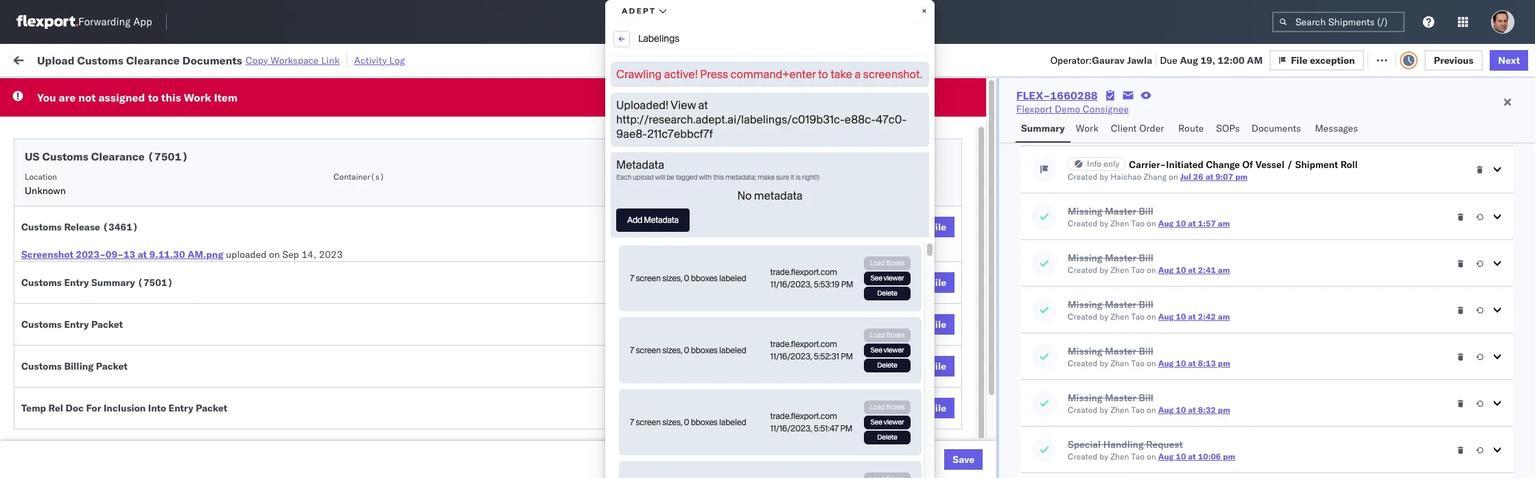 Task type: vqa. For each thing, say whether or not it's contained in the screenshot.
bottommost Hold
no



Task type: describe. For each thing, give the bounding box(es) containing it.
confirm pickup from los angeles, ca button
[[32, 375, 195, 390]]

187
[[316, 53, 334, 66]]

summary inside button
[[1021, 122, 1065, 135]]

1 hlxu6269489, from the top
[[1113, 135, 1184, 147]]

3 ceau7522281, from the top
[[1041, 195, 1111, 207]]

forwarding
[[78, 15, 131, 28]]

4 uetu5238478 from the top
[[1114, 406, 1181, 419]]

3 lhuu7894563, uetu5238478 from the top
[[1041, 376, 1181, 388]]

10:06
[[1198, 452, 1221, 462]]

11:59 for schedule pickup from los angeles, ca link corresponding to 2nd schedule pickup from los angeles, ca button
[[269, 195, 296, 208]]

5 ceau7522281, from the top
[[1041, 255, 1111, 268]]

2 vertical spatial gaurav
[[1363, 225, 1393, 238]]

documents for upload customs clearance documents
[[153, 285, 202, 298]]

1 1889466 from the top
[[956, 316, 998, 328]]

14,
[[302, 248, 316, 261]]

omkar for test123456
[[1363, 195, 1391, 208]]

2 flex-1846748 from the top
[[927, 165, 998, 177]]

upload for upload customs clearance documents
[[32, 285, 63, 298]]

missing for missing master bill created by zhen tao on aug 10 at 8:32 pm
[[1068, 392, 1103, 404]]

deadline button
[[262, 108, 435, 121]]

1 1846748 from the top
[[956, 135, 998, 147]]

customs up location at left top
[[42, 150, 88, 163]]

master for missing master bill created by zhen tao on aug 10 at 2:42 am
[[1105, 299, 1136, 311]]

schedule pickup from los angeles, ca link for 3rd schedule pickup from los angeles, ca button
[[32, 254, 201, 268]]

sops
[[1216, 122, 1240, 135]]

us
[[25, 150, 39, 163]]

created for special handling request created by zhen tao on aug 10 at 10:06 pm
[[1068, 452, 1098, 462]]

zhen for missing master bill created by zhen tao on aug 10 at 2:41 am
[[1111, 265, 1129, 275]]

jan
[[339, 437, 355, 449]]

4 lhuu7894563, uetu5238478 from the top
[[1041, 406, 1181, 419]]

bill for missing master bill created by zhen tao on aug 10 at 2:41 am
[[1139, 252, 1154, 264]]

ca for 3rd schedule pickup from los angeles, ca button
[[187, 255, 201, 267]]

by for special handling request created by zhen tao on aug 10 at 10:06 pm
[[1100, 452, 1109, 462]]

workitem
[[15, 110, 51, 121]]

batch action
[[1458, 53, 1517, 66]]

3 uetu5238478 from the top
[[1114, 376, 1181, 388]]

bill for missing master bill created by zhen tao on aug 10 at 1:57 am
[[1139, 205, 1154, 218]]

4:00
[[269, 376, 290, 389]]

1 schedule pickup from los angeles, ca button from the top
[[32, 164, 201, 179]]

schedule for 2nd schedule delivery appointment link from the bottom
[[32, 225, 72, 237]]

6 1846748 from the top
[[956, 286, 998, 298]]

into
[[148, 402, 166, 415]]

at for missing master bill created by zhen tao on aug 10 at 2:41 am
[[1188, 265, 1196, 275]]

3 hlxu6269489, from the top
[[1113, 195, 1184, 207]]

8:13
[[1198, 358, 1216, 369]]

import
[[117, 53, 148, 66]]

confirm delivery link
[[32, 405, 104, 419]]

2:41
[[1198, 265, 1216, 275]]

3 schedule pickup from los angeles, ca button from the top
[[32, 254, 201, 269]]

10 resize handle column header from the left
[[1449, 106, 1466, 478]]

handling
[[1103, 439, 1144, 451]]

route button
[[1173, 116, 1211, 143]]

2 lhuu7894563, from the top
[[1041, 346, 1111, 358]]

5 schedule pickup from los angeles, ca button from the top
[[32, 435, 201, 451]]

fcl for 3rd schedule pickup from los angeles, ca button
[[546, 256, 563, 268]]

flex-1893174
[[927, 437, 998, 449]]

13,
[[360, 346, 375, 359]]

4 ceau7522281, from the top
[[1041, 225, 1111, 237]]

initiated
[[1166, 159, 1204, 171]]

location
[[25, 172, 57, 182]]

customs up screenshot
[[21, 221, 62, 233]]

at for missing master bill created by zhen tao on aug 10 at 2:42 am
[[1188, 312, 1196, 322]]

am for missing master bill created by zhen tao on aug 10 at 1:57 am
[[1218, 218, 1230, 229]]

at right 13
[[138, 248, 147, 261]]

1 vertical spatial work
[[184, 91, 211, 104]]

flex id
[[905, 110, 931, 121]]

activity log
[[354, 54, 405, 66]]

ca for confirm pickup from los angeles, ca "button" at the bottom left of the page
[[182, 376, 195, 388]]

6 ceau7522281, hlxu6269489, hlxu8034992 from the top
[[1041, 286, 1253, 298]]

2 11:59 pm pdt, nov 4, 2022 from the top
[[269, 165, 395, 177]]

4 flex-1846748 from the top
[[927, 225, 998, 238]]

1 uetu5238478 from the top
[[1114, 316, 1181, 328]]

confirm delivery button
[[32, 405, 104, 420]]

2 uetu5238478 from the top
[[1114, 346, 1181, 358]]

documents button
[[1246, 116, 1310, 143]]

due aug 19, 12:00 am
[[1160, 54, 1263, 66]]

tao for missing master bill created by zhen tao on aug 10 at 2:41 am
[[1131, 265, 1145, 275]]

on for special handling request created by zhen tao on aug 10 at 10:06 pm
[[1147, 452, 1156, 462]]

pickup for 5th schedule pickup from los angeles, ca button from the bottom
[[75, 164, 104, 177]]

11:59 for schedule pickup from los angeles, ca link associated with 3rd schedule pickup from los angeles, ca button
[[269, 256, 296, 268]]

client name
[[625, 110, 671, 121]]

mbl/mawb numbers
[[1151, 110, 1235, 121]]

at right '26'
[[1206, 172, 1214, 182]]

message
[[185, 53, 223, 66]]

schedule delivery appointment button for 11:59 pm pst, dec 13, 2022
[[32, 345, 169, 360]]

consignee inside button
[[735, 110, 775, 121]]

aug left 19,
[[1180, 54, 1198, 66]]

vessel
[[1256, 159, 1285, 171]]

3 flex-1846748 from the top
[[927, 195, 998, 208]]

3 flex-1889466 from the top
[[927, 376, 998, 389]]

work inside "button"
[[150, 53, 174, 66]]

ocean fcl for 2nd schedule pickup from los angeles, ca button
[[515, 195, 563, 208]]

pm down "carrier-initiated change of vessel / shipment roll"
[[1235, 172, 1248, 182]]

temp rel doc for inclusion into entry packet
[[21, 402, 227, 415]]

maeu9736123
[[1151, 437, 1220, 449]]

pm for confirm pickup from los angeles, ca link
[[293, 376, 308, 389]]

6 flex-1846748 from the top
[[927, 286, 998, 298]]

2 appointment from the top
[[112, 225, 169, 237]]

by for missing master bill created by zhen tao on aug 10 at 8:13 pm
[[1100, 358, 1109, 369]]

pickup for 4th schedule pickup from los angeles, ca button from the top
[[75, 315, 104, 328]]

missing master bill created by zhen tao on aug 10 at 1:57 am
[[1068, 205, 1230, 229]]

delivery for confirm delivery link
[[69, 406, 104, 418]]

4 hlxu6269489, from the top
[[1113, 225, 1184, 237]]

flex id button
[[898, 108, 1020, 121]]

6 ceau7522281, from the top
[[1041, 286, 1111, 298]]

1 hlxu8034992 from the top
[[1186, 135, 1253, 147]]

2 hlxu8034992 from the top
[[1186, 165, 1253, 177]]

4 test123456 from the top
[[1151, 225, 1209, 238]]

9.11.30
[[149, 248, 185, 261]]

4 schedule pickup from los angeles, ca button from the top
[[32, 315, 201, 330]]

missing for missing master bill created by zhen tao on aug 10 at 8:13 pm
[[1068, 345, 1103, 358]]

3 test123456 from the top
[[1151, 195, 1209, 208]]

zhang
[[1144, 172, 1167, 182]]

only
[[1104, 159, 1119, 169]]

select file for customs entry packet
[[898, 318, 946, 331]]

5 ceau7522281, hlxu6269489, hlxu8034992 from the top
[[1041, 255, 1253, 268]]

sops button
[[1211, 116, 1246, 143]]

special handling request created by zhen tao on aug 10 at 10:06 pm
[[1068, 439, 1236, 462]]

0 vertical spatial gaurav
[[1092, 54, 1125, 66]]

12:00
[[1218, 54, 1245, 66]]

by:
[[50, 84, 63, 96]]

2 pdt, from the top
[[316, 165, 338, 177]]

on left jul
[[1169, 172, 1178, 182]]

by for missing master bill created by zhen tao on aug 10 at 2:41 am
[[1100, 265, 1109, 275]]

11:59 pm pst, dec 13, 2022
[[269, 346, 401, 359]]

2 schedule pickup from los angeles, ca button from the top
[[32, 194, 201, 209]]

2 flex-1889466 from the top
[[927, 346, 998, 359]]

2 ceau7522281, hlxu6269489, hlxu8034992 from the top
[[1041, 165, 1253, 177]]

schedule pickup from los angeles, ca for schedule pickup from los angeles, ca link associated with 3rd schedule pickup from los angeles, ca button
[[32, 255, 201, 267]]

2 vertical spatial packet
[[196, 402, 227, 415]]

3 ceau7522281, hlxu6269489, hlxu8034992 from the top
[[1041, 195, 1253, 207]]

1 flex-1889466 from the top
[[927, 316, 998, 328]]

1 vertical spatial jawla
[[1396, 135, 1420, 147]]

upload for upload customs clearance documents copy workspace link
[[37, 53, 74, 67]]

3 lhuu7894563, from the top
[[1041, 376, 1111, 388]]

at for missing master bill created by zhen tao on aug 10 at 8:13 pm
[[1188, 358, 1196, 369]]

187 on track
[[316, 53, 372, 66]]

2 ceau7522281, from the top
[[1041, 165, 1111, 177]]

flexport demo consignee link
[[1016, 102, 1129, 116]]

log
[[389, 54, 405, 66]]

unknown
[[25, 185, 66, 197]]

0 horizontal spatial flexport demo consignee
[[625, 437, 738, 449]]

pst, for 12,
[[316, 437, 337, 449]]

missing master bill created by zhen tao on aug 10 at 8:13 pm
[[1068, 345, 1230, 369]]

4 ceau7522281, hlxu6269489, hlxu8034992 from the top
[[1041, 225, 1253, 237]]

customs down screenshot
[[21, 277, 62, 289]]

schedule delivery appointment link for 11:59 pm pdt, nov 4, 2022
[[32, 133, 169, 147]]

from for 5th schedule pickup from los angeles, ca button
[[107, 436, 127, 449]]

9:07
[[1216, 172, 1233, 182]]

from for 3rd schedule pickup from los angeles, ca button
[[107, 255, 127, 267]]

blocked,
[[169, 85, 203, 95]]

5 hlxu6269489, from the top
[[1113, 255, 1184, 268]]

2 schedule delivery appointment button from the top
[[32, 224, 169, 239]]

2 lhuu7894563, uetu5238478 from the top
[[1041, 346, 1181, 358]]

6 hlxu8034992 from the top
[[1186, 286, 1253, 298]]

2 schedule delivery appointment link from the top
[[32, 224, 169, 238]]

operator: gaurav jawla
[[1051, 54, 1152, 66]]

11 resize handle column header from the left
[[1500, 106, 1517, 478]]

4 1846748 from the top
[[956, 225, 998, 238]]

1 flex-1846748 from the top
[[927, 135, 998, 147]]

1 gaurav jawla from the top
[[1363, 135, 1420, 147]]

4, for schedule pickup from los angeles, ca link associated with 3rd schedule pickup from los angeles, ca button
[[360, 256, 369, 268]]

copy
[[246, 54, 268, 66]]

3 abcdefg78456546 from the top
[[1151, 376, 1243, 389]]

1 abcdefg78456546 from the top
[[1151, 316, 1243, 328]]

schedule delivery appointment link for 11:59 pm pst, dec 13, 2022
[[32, 345, 169, 359]]

previous button
[[1424, 50, 1483, 70]]

aug 10 at 8:32 pm button
[[1158, 405, 1230, 415]]

2 vertical spatial jawla
[[1396, 225, 1420, 238]]

at for missing master bill created by zhen tao on aug 10 at 1:57 am
[[1188, 218, 1196, 229]]

6 test123456 from the top
[[1151, 286, 1209, 298]]

10 for special handling request created by zhen tao on aug 10 at 10:06 pm
[[1176, 452, 1186, 462]]

zhen for missing master bill created by zhen tao on aug 10 at 2:42 am
[[1111, 312, 1129, 322]]

us customs clearance (7501)
[[25, 150, 188, 163]]

batch
[[1458, 53, 1485, 66]]

5 flex-1846748 from the top
[[927, 256, 998, 268]]

customs left billing
[[21, 360, 62, 373]]

11:59 pm pst, jan 12, 2023
[[269, 437, 398, 449]]

1 ocean fcl from the top
[[515, 135, 563, 147]]

11:59 for schedule delivery appointment link for 11:59 pm pdt, nov 4, 2022
[[269, 135, 296, 147]]

flexport inside "link"
[[1016, 103, 1052, 115]]

created by haichao zhang on jul 26 at 9:07 pm
[[1068, 172, 1248, 182]]

you are not assigned to this work item
[[37, 91, 238, 104]]

jul
[[1180, 172, 1191, 182]]

pm for special handling request created by zhen tao on aug 10 at 10:06 pm
[[1223, 452, 1236, 462]]

ocean fcl for 3rd schedule pickup from los angeles, ca button
[[515, 256, 563, 268]]

los for 5th schedule pickup from los angeles, ca button
[[129, 436, 145, 449]]

workitem button
[[8, 108, 247, 121]]

select for customs billing packet
[[898, 360, 927, 373]]

angeles, for 2nd schedule pickup from los angeles, ca button
[[147, 195, 185, 207]]

item
[[214, 91, 238, 104]]

11:59 for schedule delivery appointment link corresponding to 11:59 pm pst, dec 13, 2022
[[269, 346, 296, 359]]

status
[[75, 85, 99, 95]]

resize handle column header for mode
[[602, 106, 618, 478]]

schedule for 5th schedule pickup from los angeles, ca button's schedule pickup from los angeles, ca link
[[32, 436, 72, 449]]

select file button for customs release (3461)
[[890, 217, 955, 237]]

1 vertical spatial demo
[[664, 437, 689, 449]]

3 1889466 from the top
[[956, 376, 998, 389]]

on right 187
[[337, 53, 348, 66]]

1 fcl from the top
[[546, 135, 563, 147]]

4 abcdefg78456546 from the top
[[1151, 407, 1243, 419]]

confirm pickup from los angeles, ca
[[32, 376, 195, 388]]

2 abcdefg78456546 from the top
[[1151, 346, 1243, 359]]

from for confirm pickup from los angeles, ca "button" at the bottom left of the page
[[101, 376, 121, 388]]

4 1889466 from the top
[[956, 407, 998, 419]]

4 fcl from the top
[[546, 346, 563, 359]]

filtered
[[14, 84, 47, 96]]

am for missing master bill created by zhen tao on aug 10 at 2:42 am
[[1218, 312, 1230, 322]]

special
[[1068, 439, 1101, 451]]

3 11:59 pm pdt, nov 4, 2022 from the top
[[269, 195, 395, 208]]

pm left container(s)
[[299, 165, 314, 177]]

deadline
[[269, 110, 303, 121]]

omkar for abcdefg78456546
[[1363, 376, 1391, 389]]

resize handle column header for workitem
[[245, 106, 261, 478]]

created for missing master bill created by zhen tao on aug 10 at 1:57 am
[[1068, 218, 1098, 229]]

1 11:59 pm pdt, nov 4, 2022 from the top
[[269, 135, 395, 147]]

schedule for schedule pickup from los angeles, ca link associated with 4th schedule pickup from los angeles, ca button from the top
[[32, 315, 72, 328]]

master for missing master bill created by zhen tao on aug 10 at 1:57 am
[[1105, 205, 1136, 218]]

4 lhuu7894563, from the top
[[1041, 406, 1111, 419]]

billing
[[64, 360, 94, 373]]

pst, for 23,
[[310, 376, 331, 389]]

container numbers
[[1041, 110, 1113, 121]]

select file button for customs entry packet
[[890, 314, 955, 335]]

entry for summary
[[64, 277, 89, 289]]

carrier-
[[1129, 159, 1166, 171]]

message (0)
[[185, 53, 241, 66]]

2 test123456 from the top
[[1151, 165, 1209, 177]]

on for missing master bill created by zhen tao on aug 10 at 8:13 pm
[[1147, 358, 1156, 369]]

on for missing master bill created by zhen tao on aug 10 at 2:41 am
[[1147, 265, 1156, 275]]

file for customs entry packet
[[930, 318, 946, 331]]

clearance for upload customs clearance documents copy workspace link
[[126, 53, 180, 67]]

at left risk
[[273, 53, 282, 66]]

pst, for 13,
[[316, 346, 337, 359]]

8:32
[[1198, 405, 1216, 415]]

status : ready for work, blocked, in progress
[[75, 85, 249, 95]]

customs up ':' in the top left of the page
[[77, 53, 123, 67]]

hbl number(s)
[[642, 172, 705, 182]]

1 lhuu7894563, from the top
[[1041, 316, 1111, 328]]

2 nov from the top
[[340, 165, 358, 177]]

upload customs clearance documents link
[[32, 284, 202, 298]]

for
[[86, 402, 101, 415]]

2 vertical spatial entry
[[169, 402, 193, 415]]

missing master bill created by zhen tao on aug 10 at 2:42 am
[[1068, 299, 1230, 322]]

4 ocean fcl from the top
[[515, 346, 563, 359]]

resize handle column header for container numbers
[[1127, 106, 1144, 478]]

schedule for schedule delivery appointment link for 11:59 pm pdt, nov 4, 2022
[[32, 134, 72, 147]]

not
[[78, 91, 96, 104]]

2 11:59 from the top
[[269, 165, 296, 177]]

2 1846748 from the top
[[956, 165, 998, 177]]

3 resize handle column header from the left
[[492, 106, 508, 478]]

container
[[1041, 110, 1077, 121]]

omkar savant for test123456
[[1363, 195, 1424, 208]]

1 ceau7522281, from the top
[[1041, 135, 1111, 147]]

numbers for mbl/mawb numbers
[[1201, 110, 1235, 121]]

1 ceau7522281, hlxu6269489, hlxu8034992 from the top
[[1041, 135, 1253, 147]]

11:59 for 5th schedule pickup from los angeles, ca button's schedule pickup from los angeles, ca link
[[269, 437, 296, 449]]

schedule pickup from los angeles, ca for schedule pickup from los angeles, ca link associated with 5th schedule pickup from los angeles, ca button from the bottom
[[32, 164, 201, 177]]

forwarding app
[[78, 15, 152, 28]]

tao for missing master bill created by zhen tao on aug 10 at 2:42 am
[[1131, 312, 1145, 322]]

6 hlxu6269489, from the top
[[1113, 286, 1184, 298]]

progress
[[215, 85, 249, 95]]

screenshot 2023-09-13 at 9.11.30 am.png link
[[21, 248, 223, 261]]



Task type: locate. For each thing, give the bounding box(es) containing it.
3 select file button from the top
[[890, 314, 955, 335]]

aug 10 at 1:57 am button
[[1158, 218, 1230, 229]]

created inside missing master bill created by zhen tao on aug 10 at 2:41 am
[[1068, 265, 1098, 275]]

10 left 8:13 on the right bottom
[[1176, 358, 1186, 369]]

schedule pickup from los angeles, ca for schedule pickup from los angeles, ca link associated with 4th schedule pickup from los angeles, ca button from the top
[[32, 315, 201, 328]]

customs up "customs entry packet"
[[65, 285, 104, 298]]

documents for upload customs clearance documents copy workspace link
[[182, 53, 242, 67]]

nov for schedule pickup from los angeles, ca link corresponding to 2nd schedule pickup from los angeles, ca button
[[340, 195, 358, 208]]

0 vertical spatial omkar
[[1363, 195, 1391, 208]]

on for missing master bill created by zhen tao on aug 10 at 8:32 pm
[[1147, 405, 1156, 415]]

pm left the jan
[[299, 437, 314, 449]]

aug left 8:13 on the right bottom
[[1158, 358, 1174, 369]]

schedule delivery appointment
[[32, 134, 169, 147], [32, 225, 169, 237], [32, 346, 169, 358]]

1 vertical spatial omkar savant
[[1363, 376, 1424, 389]]

test
[[686, 135, 704, 147], [796, 135, 814, 147], [686, 165, 704, 177], [796, 165, 814, 177], [686, 195, 704, 208], [796, 195, 814, 208], [686, 225, 704, 238], [796, 225, 814, 238], [686, 256, 704, 268], [796, 256, 814, 268], [686, 286, 704, 298], [796, 286, 814, 298], [686, 316, 704, 328], [796, 316, 814, 328], [686, 346, 704, 359], [796, 346, 814, 359], [686, 376, 704, 389], [796, 376, 814, 389], [686, 407, 704, 419], [796, 407, 814, 419], [778, 437, 796, 449]]

0 vertical spatial clearance
[[126, 53, 180, 67]]

created
[[1068, 172, 1098, 182], [1068, 218, 1098, 229], [1068, 265, 1098, 275], [1068, 312, 1098, 322], [1068, 358, 1098, 369], [1068, 405, 1098, 415], [1068, 452, 1098, 462]]

4, for schedule delivery appointment link for 11:59 pm pdt, nov 4, 2022
[[360, 135, 369, 147]]

master for missing master bill created by zhen tao on aug 10 at 8:13 pm
[[1105, 345, 1136, 358]]

schedule pickup from los angeles, ca link for 5th schedule pickup from los angeles, ca button from the bottom
[[32, 164, 201, 177]]

client order
[[1111, 122, 1164, 135]]

abcdefg78456546 up aug 10 at 8:13 pm button
[[1151, 316, 1243, 328]]

master inside missing master bill created by zhen tao on aug 10 at 2:41 am
[[1105, 252, 1136, 264]]

at inside missing master bill created by zhen tao on aug 10 at 1:57 am
[[1188, 218, 1196, 229]]

for
[[132, 85, 143, 95]]

1 vertical spatial 2023
[[374, 437, 398, 449]]

1 vertical spatial summary
[[91, 277, 135, 289]]

on up missing master bill created by zhen tao on aug 10 at 2:42 am
[[1147, 265, 1156, 275]]

on up missing master bill created by zhen tao on aug 10 at 8:32 pm at bottom
[[1147, 358, 1156, 369]]

bill inside missing master bill created by zhen tao on aug 10 at 8:32 pm
[[1139, 392, 1154, 404]]

inclusion
[[104, 402, 146, 415]]

upload down screenshot
[[32, 285, 63, 298]]

tao inside special handling request created by zhen tao on aug 10 at 10:06 pm
[[1131, 452, 1145, 462]]

4:00 pm pst, dec 23, 2022
[[269, 376, 395, 389]]

(0)
[[223, 53, 241, 66]]

zhen inside special handling request created by zhen tao on aug 10 at 10:06 pm
[[1111, 452, 1129, 462]]

aug up request
[[1158, 405, 1174, 415]]

from up 'temp rel doc for inclusion into entry packet'
[[101, 376, 121, 388]]

(7501) for customs entry summary (7501)
[[137, 277, 173, 289]]

4 tao from the top
[[1131, 358, 1145, 369]]

created inside special handling request created by zhen tao on aug 10 at 10:06 pm
[[1068, 452, 1098, 462]]

msdu7304509
[[1041, 436, 1110, 449]]

0 vertical spatial client
[[625, 110, 647, 121]]

6 10 from the top
[[1176, 452, 1186, 462]]

delivery inside confirm delivery link
[[69, 406, 104, 418]]

tao inside missing master bill created by zhen tao on aug 10 at 2:41 am
[[1131, 265, 1145, 275]]

tao inside missing master bill created by zhen tao on aug 10 at 8:32 pm
[[1131, 405, 1145, 415]]

1 by from the top
[[1100, 172, 1109, 182]]

clearance for us customs clearance (7501)
[[91, 150, 145, 163]]

0 vertical spatial documents
[[182, 53, 242, 67]]

1 omkar from the top
[[1363, 195, 1391, 208]]

master inside missing master bill created by zhen tao on aug 10 at 2:42 am
[[1105, 299, 1136, 311]]

(7501) for us customs clearance (7501)
[[147, 150, 188, 163]]

missing inside 'missing master bill created by zhen tao on aug 10 at 8:13 pm'
[[1068, 345, 1103, 358]]

from
[[107, 164, 127, 177], [107, 195, 127, 207], [107, 255, 127, 267], [107, 315, 127, 328], [101, 376, 121, 388], [107, 436, 127, 449]]

work inside button
[[1076, 122, 1099, 135]]

lhuu7894563,
[[1041, 316, 1111, 328], [1041, 346, 1111, 358], [1041, 376, 1111, 388], [1041, 406, 1111, 419]]

am for missing master bill created by zhen tao on aug 10 at 2:41 am
[[1218, 265, 1230, 275]]

aug 10 at 2:42 am button
[[1158, 312, 1230, 322]]

on up missing master bill created by zhen tao on aug 10 at 2:41 am
[[1147, 218, 1156, 229]]

aug left 1:57 on the right top of the page
[[1158, 218, 1174, 229]]

2 schedule pickup from los angeles, ca from the top
[[32, 195, 201, 207]]

delivery for schedule delivery appointment link corresponding to 11:59 pm pst, dec 13, 2022
[[75, 346, 110, 358]]

documents down "screenshot 2023-09-13 at 9.11.30 am.png uploaded on sep 14, 2023"
[[153, 285, 202, 298]]

aug inside missing master bill created by zhen tao on aug 10 at 2:41 am
[[1158, 265, 1174, 275]]

uetu5238478
[[1114, 316, 1181, 328], [1114, 346, 1181, 358], [1114, 376, 1181, 388], [1114, 406, 1181, 419]]

lhuu7894563, uetu5238478 down missing master bill created by zhen tao on aug 10 at 2:42 am
[[1041, 346, 1181, 358]]

tao inside missing master bill created by zhen tao on aug 10 at 1:57 am
[[1131, 218, 1145, 229]]

2 vertical spatial clearance
[[106, 285, 150, 298]]

from down the us customs clearance (7501)
[[107, 164, 127, 177]]

route
[[1178, 122, 1204, 135]]

aug for missing master bill created by zhen tao on aug 10 at 1:57 am
[[1158, 218, 1174, 229]]

am right 2:41
[[1218, 265, 1230, 275]]

(7501) down workitem button
[[147, 150, 188, 163]]

entry up customs billing packet
[[64, 318, 89, 331]]

3 schedule pickup from los angeles, ca link from the top
[[32, 254, 201, 268]]

created inside missing master bill created by zhen tao on aug 10 at 1:57 am
[[1068, 218, 1098, 229]]

schedule delivery appointment button for 11:59 pm pdt, nov 4, 2022
[[32, 133, 169, 149]]

angeles, for 4th schedule pickup from los angeles, ca button from the top
[[147, 315, 185, 328]]

angeles, up 9.11.30
[[147, 195, 185, 207]]

am right 2:42
[[1218, 312, 1230, 322]]

abcdefg78456546 up the maeu9736123
[[1151, 407, 1243, 419]]

3 master from the top
[[1105, 299, 1136, 311]]

4 schedule pickup from los angeles, ca link from the top
[[32, 315, 201, 328]]

fcl for 5th schedule pickup from los angeles, ca button
[[546, 437, 563, 449]]

previous
[[1434, 54, 1474, 66]]

2 bill from the top
[[1139, 252, 1154, 264]]

angeles, for confirm pickup from los angeles, ca "button" at the bottom left of the page
[[142, 376, 179, 388]]

by inside 'missing master bill created by zhen tao on aug 10 at 8:13 pm'
[[1100, 358, 1109, 369]]

6 11:59 from the top
[[269, 437, 296, 449]]

schedule pickup from los angeles, ca button up (3461)
[[32, 194, 201, 209]]

5 tao from the top
[[1131, 405, 1145, 415]]

9 resize handle column header from the left
[[1339, 106, 1356, 478]]

numbers down 1660288
[[1079, 110, 1113, 121]]

bill inside missing master bill created by zhen tao on aug 10 at 2:42 am
[[1139, 299, 1154, 311]]

1 vertical spatial schedule delivery appointment button
[[32, 224, 169, 239]]

flexport
[[1016, 103, 1052, 115], [625, 437, 661, 449]]

1 vertical spatial gaurav jawla
[[1363, 225, 1420, 238]]

los down the us customs clearance (7501)
[[129, 164, 145, 177]]

0 vertical spatial schedule delivery appointment
[[32, 134, 169, 147]]

0 horizontal spatial numbers
[[1079, 110, 1113, 121]]

1 horizontal spatial flexport demo consignee
[[1016, 103, 1129, 115]]

pickup down for
[[75, 436, 104, 449]]

documents inside button
[[1252, 122, 1301, 135]]

resize handle column header for flex id
[[1017, 106, 1034, 478]]

at inside missing master bill created by zhen tao on aug 10 at 8:32 pm
[[1188, 405, 1196, 415]]

schedule delivery appointment link
[[32, 133, 169, 147], [32, 224, 169, 238], [32, 345, 169, 359]]

1 horizontal spatial demo
[[1055, 103, 1080, 115]]

1 vertical spatial gaurav
[[1363, 135, 1393, 147]]

at inside missing master bill created by zhen tao on aug 10 at 2:41 am
[[1188, 265, 1196, 275]]

zhen inside missing master bill created by zhen tao on aug 10 at 2:42 am
[[1111, 312, 1129, 322]]

1 vertical spatial am
[[1218, 265, 1230, 275]]

schedule pickup from los angeles, ca up (3461)
[[32, 195, 201, 207]]

3 10 from the top
[[1176, 312, 1186, 322]]

lhuu7894563, uetu5238478 up 'missing master bill created by zhen tao on aug 10 at 8:13 pm' at bottom right
[[1041, 316, 1181, 328]]

client for client name
[[625, 110, 647, 121]]

clearance down workitem button
[[91, 150, 145, 163]]

on left sep
[[269, 248, 280, 261]]

savant for abcdefg78456546
[[1394, 376, 1424, 389]]

schedule delivery appointment up the 2023- on the bottom left
[[32, 225, 169, 237]]

Search Shipments (/) text field
[[1272, 12, 1405, 32]]

0 vertical spatial schedule delivery appointment link
[[32, 133, 169, 147]]

missing inside missing master bill created by zhen tao on aug 10 at 8:32 pm
[[1068, 392, 1103, 404]]

5 schedule pickup from los angeles, ca link from the top
[[32, 435, 201, 449]]

file for temp rel doc for inclusion into entry packet
[[930, 402, 946, 415]]

risk
[[284, 53, 300, 66]]

omkar savant
[[1363, 195, 1424, 208], [1363, 376, 1424, 389]]

1 vertical spatial confirm
[[32, 406, 67, 418]]

6 by from the top
[[1100, 405, 1109, 415]]

rel
[[48, 402, 63, 415]]

(7501) down 9.11.30
[[137, 277, 173, 289]]

customs entry packet
[[21, 318, 123, 331]]

schedule delivery appointment button up billing
[[32, 345, 169, 360]]

2 omkar savant from the top
[[1363, 376, 1424, 389]]

zhen up 'handling'
[[1111, 405, 1129, 415]]

created inside 'missing master bill created by zhen tao on aug 10 at 8:13 pm'
[[1068, 358, 1098, 369]]

1:57
[[1198, 218, 1216, 229]]

resize handle column header for mbl/mawb numbers
[[1339, 106, 1356, 478]]

select file for temp rel doc for inclusion into entry packet
[[898, 402, 946, 415]]

10
[[1176, 218, 1186, 229], [1176, 265, 1186, 275], [1176, 312, 1186, 322], [1176, 358, 1186, 369], [1176, 405, 1186, 415], [1176, 452, 1186, 462]]

ca inside "button"
[[182, 376, 195, 388]]

aug for special handling request created by zhen tao on aug 10 at 10:06 pm
[[1158, 452, 1174, 462]]

0 vertical spatial dec
[[339, 346, 357, 359]]

0 vertical spatial (7501)
[[147, 150, 188, 163]]

3 select from the top
[[898, 318, 927, 331]]

activity
[[354, 54, 387, 66]]

jul 26 at 9:07 pm button
[[1180, 172, 1248, 182]]

3 11:59 from the top
[[269, 195, 296, 208]]

pickup inside "button"
[[69, 376, 99, 388]]

pm
[[1235, 172, 1248, 182], [1218, 358, 1230, 369], [1218, 405, 1230, 415], [1223, 452, 1236, 462]]

uetu5238478 up missing master bill created by zhen tao on aug 10 at 8:32 pm at bottom
[[1114, 376, 1181, 388]]

fcl for confirm pickup from los angeles, ca "button" at the bottom left of the page
[[546, 376, 563, 389]]

4 11:59 pm pdt, nov 4, 2022 from the top
[[269, 256, 395, 268]]

mbl/mawb
[[1151, 110, 1198, 121]]

0 vertical spatial packet
[[91, 318, 123, 331]]

angeles, for 5th schedule pickup from los angeles, ca button from the bottom
[[147, 164, 185, 177]]

ca
[[187, 164, 201, 177], [187, 195, 201, 207], [187, 255, 201, 267], [187, 315, 201, 328], [182, 376, 195, 388], [187, 436, 201, 449]]

documents inside button
[[153, 285, 202, 298]]

zhen
[[1111, 218, 1129, 229], [1111, 265, 1129, 275], [1111, 312, 1129, 322], [1111, 358, 1129, 369], [1111, 405, 1129, 415], [1111, 452, 1129, 462]]

aug inside missing master bill created by zhen tao on aug 10 at 1:57 am
[[1158, 218, 1174, 229]]

0 vertical spatial entry
[[64, 277, 89, 289]]

on for missing master bill created by zhen tao on aug 10 at 1:57 am
[[1147, 218, 1156, 229]]

schedule delivery appointment up the us customs clearance (7501)
[[32, 134, 169, 147]]

0 vertical spatial am
[[1218, 218, 1230, 229]]

1660288
[[1050, 89, 1098, 102]]

by for missing master bill created by zhen tao on aug 10 at 8:32 pm
[[1100, 405, 1109, 415]]

missing for missing master bill created by zhen tao on aug 10 at 1:57 am
[[1068, 205, 1103, 218]]

1 pdt, from the top
[[316, 135, 338, 147]]

2 vertical spatial documents
[[153, 285, 202, 298]]

2 vertical spatial am
[[1218, 312, 1230, 322]]

0 vertical spatial work
[[150, 53, 174, 66]]

on inside missing master bill created by zhen tao on aug 10 at 8:32 pm
[[1147, 405, 1156, 415]]

pm for missing master bill created by zhen tao on aug 10 at 8:13 pm
[[1218, 358, 1230, 369]]

4 hlxu8034992 from the top
[[1186, 225, 1253, 237]]

angeles, down the upload customs clearance documents button
[[147, 315, 185, 328]]

due
[[1160, 54, 1178, 66]]

packet right into
[[196, 402, 227, 415]]

1 11:59 from the top
[[269, 135, 296, 147]]

created inside missing master bill created by zhen tao on aug 10 at 2:42 am
[[1068, 312, 1098, 322]]

consignee inside "link"
[[1083, 103, 1129, 115]]

on up request
[[1147, 405, 1156, 415]]

0 vertical spatial schedule delivery appointment button
[[32, 133, 169, 149]]

master inside missing master bill created by zhen tao on aug 10 at 1:57 am
[[1105, 205, 1136, 218]]

at left 2:41
[[1188, 265, 1196, 275]]

bill for missing master bill created by zhen tao on aug 10 at 8:32 pm
[[1139, 392, 1154, 404]]

1 vertical spatial flexport demo consignee
[[625, 437, 738, 449]]

pm for schedule pickup from los angeles, ca link corresponding to 2nd schedule pickup from los angeles, ca button
[[299, 195, 314, 208]]

at inside special handling request created by zhen tao on aug 10 at 10:06 pm
[[1188, 452, 1196, 462]]

1 horizontal spatial numbers
[[1201, 110, 1235, 121]]

aug inside 'missing master bill created by zhen tao on aug 10 at 8:13 pm'
[[1158, 358, 1174, 369]]

aug for missing master bill created by zhen tao on aug 10 at 2:42 am
[[1158, 312, 1174, 322]]

confirm delivery
[[32, 406, 104, 418]]

10 inside special handling request created by zhen tao on aug 10 at 10:06 pm
[[1176, 452, 1186, 462]]

7 created from the top
[[1068, 452, 1098, 462]]

schedule pickup from los angeles, ca link for 5th schedule pickup from los angeles, ca button
[[32, 435, 201, 449]]

missing inside missing master bill created by zhen tao on aug 10 at 1:57 am
[[1068, 205, 1103, 218]]

at down the maeu9736123
[[1188, 452, 1196, 462]]

los for 4th schedule pickup from los angeles, ca button from the top
[[129, 315, 145, 328]]

1 vertical spatial schedule delivery appointment link
[[32, 224, 169, 238]]

schedule pickup from los angeles, ca link down the upload customs clearance documents button
[[32, 315, 201, 328]]

1 am from the top
[[1218, 218, 1230, 229]]

0 vertical spatial demo
[[1055, 103, 1080, 115]]

0 vertical spatial savant
[[1394, 195, 1424, 208]]

zhen inside missing master bill created by zhen tao on aug 10 at 2:41 am
[[1111, 265, 1129, 275]]

4 created from the top
[[1068, 312, 1098, 322]]

abcdefg78456546
[[1151, 316, 1243, 328], [1151, 346, 1243, 359], [1151, 376, 1243, 389], [1151, 407, 1243, 419]]

1 vertical spatial client
[[1111, 122, 1137, 135]]

customs inside button
[[65, 285, 104, 298]]

link
[[321, 54, 340, 66]]

1 schedule delivery appointment button from the top
[[32, 133, 169, 149]]

nov for schedule pickup from los angeles, ca link associated with 3rd schedule pickup from los angeles, ca button
[[340, 256, 358, 268]]

numbers
[[1079, 110, 1113, 121], [1201, 110, 1235, 121]]

documents up in
[[182, 53, 242, 67]]

pickup for confirm pickup from los angeles, ca "button" at the bottom left of the page
[[69, 376, 99, 388]]

clearance inside upload customs clearance documents link
[[106, 285, 150, 298]]

1 bill from the top
[[1139, 205, 1154, 218]]

2 1889466 from the top
[[956, 346, 998, 359]]

0 vertical spatial flexport demo consignee
[[1016, 103, 1129, 115]]

at inside 'missing master bill created by zhen tao on aug 10 at 8:13 pm'
[[1188, 358, 1196, 369]]

save button
[[945, 450, 983, 470]]

3 ocean fcl from the top
[[515, 256, 563, 268]]

2 gaurav jawla from the top
[[1363, 225, 1420, 238]]

10 inside missing master bill created by zhen tao on aug 10 at 8:32 pm
[[1176, 405, 1186, 415]]

1 lhuu7894563, uetu5238478 from the top
[[1041, 316, 1181, 328]]

0 vertical spatial jawla
[[1127, 54, 1152, 66]]

1 vertical spatial packet
[[96, 360, 128, 373]]

5 resize handle column header from the left
[[712, 106, 729, 478]]

3 hlxu8034992 from the top
[[1186, 195, 1253, 207]]

by inside missing master bill created by zhen tao on aug 10 at 2:41 am
[[1100, 265, 1109, 275]]

4 bill from the top
[[1139, 345, 1154, 358]]

flex-1660288
[[1016, 89, 1098, 102]]

1 zhen from the top
[[1111, 218, 1129, 229]]

work right this
[[184, 91, 211, 104]]

snooze
[[456, 110, 483, 121]]

by inside special handling request created by zhen tao on aug 10 at 10:06 pm
[[1100, 452, 1109, 462]]

4 flex-1889466 from the top
[[927, 407, 998, 419]]

consignee
[[1083, 103, 1129, 115], [735, 110, 775, 121], [692, 437, 738, 449], [799, 437, 845, 449]]

1 vertical spatial pst,
[[310, 376, 331, 389]]

1 vertical spatial clearance
[[91, 150, 145, 163]]

documents down mbl/mawb numbers button
[[1252, 122, 1301, 135]]

packet up confirm pickup from los angeles, ca
[[96, 360, 128, 373]]

ca for 2nd schedule pickup from los angeles, ca button
[[187, 195, 201, 207]]

zhen inside missing master bill created by zhen tao on aug 10 at 8:32 pm
[[1111, 405, 1129, 415]]

roll
[[1341, 159, 1358, 171]]

Search Work text field
[[1073, 49, 1223, 70]]

1 test123456 from the top
[[1151, 135, 1209, 147]]

flex
[[905, 110, 920, 121]]

2 am from the top
[[1218, 265, 1230, 275]]

2 savant from the top
[[1394, 376, 1424, 389]]

change
[[1206, 159, 1240, 171]]

batch action button
[[1437, 49, 1526, 70]]

3 nov from the top
[[340, 195, 358, 208]]

2 hlxu6269489, from the top
[[1113, 165, 1184, 177]]

copy workspace link button
[[246, 54, 340, 66]]

zhen for missing master bill created by zhen tao on aug 10 at 1:57 am
[[1111, 218, 1129, 229]]

0 vertical spatial confirm
[[32, 376, 67, 388]]

4 schedule pickup from los angeles, ca from the top
[[32, 315, 201, 328]]

1 vertical spatial appointment
[[112, 225, 169, 237]]

2 vertical spatial pst,
[[316, 437, 337, 449]]

aug down request
[[1158, 452, 1174, 462]]

by inside missing master bill created by zhen tao on aug 10 at 2:42 am
[[1100, 312, 1109, 322]]

missing inside missing master bill created by zhen tao on aug 10 at 2:41 am
[[1068, 252, 1103, 264]]

1 vertical spatial upload
[[32, 285, 63, 298]]

5 select file from the top
[[898, 402, 946, 415]]

0 vertical spatial flexport
[[1016, 103, 1052, 115]]

2 4, from the top
[[360, 165, 369, 177]]

10 left 1:57 on the right top of the page
[[1176, 218, 1186, 229]]

2022
[[372, 135, 395, 147], [372, 165, 395, 177], [372, 195, 395, 208], [372, 256, 395, 268], [377, 346, 401, 359], [371, 376, 395, 389]]

0 horizontal spatial 2023
[[319, 248, 343, 261]]

flex-1893174 button
[[905, 433, 1001, 453], [905, 433, 1001, 453]]

1 horizontal spatial work
[[184, 91, 211, 104]]

client name button
[[618, 108, 715, 121]]

by
[[1100, 172, 1109, 182], [1100, 218, 1109, 229], [1100, 265, 1109, 275], [1100, 312, 1109, 322], [1100, 358, 1109, 369], [1100, 405, 1109, 415], [1100, 452, 1109, 462]]

created for missing master bill created by zhen tao on aug 10 at 2:41 am
[[1068, 265, 1098, 275]]

5 ocean fcl from the top
[[515, 376, 563, 389]]

by inside missing master bill created by zhen tao on aug 10 at 1:57 am
[[1100, 218, 1109, 229]]

am inside missing master bill created by zhen tao on aug 10 at 2:42 am
[[1218, 312, 1230, 322]]

schedule delivery appointment link up the us customs clearance (7501)
[[32, 133, 169, 147]]

nov for schedule delivery appointment link for 11:59 pm pdt, nov 4, 2022
[[340, 135, 358, 147]]

schedule pickup from los angeles, ca for 5th schedule pickup from los angeles, ca button's schedule pickup from los angeles, ca link
[[32, 436, 201, 449]]

missing for missing master bill created by zhen tao on aug 10 at 2:42 am
[[1068, 299, 1103, 311]]

packet
[[91, 318, 123, 331], [96, 360, 128, 373], [196, 402, 227, 415]]

1 omkar savant from the top
[[1363, 195, 1424, 208]]

schedule
[[32, 134, 72, 147], [32, 164, 72, 177], [32, 195, 72, 207], [32, 225, 72, 237], [32, 255, 72, 267], [32, 315, 72, 328], [32, 346, 72, 358], [32, 436, 72, 449]]

client left the order
[[1111, 122, 1137, 135]]

am inside missing master bill created by zhen tao on aug 10 at 2:41 am
[[1218, 265, 1230, 275]]

schedule pickup from los angeles, ca for schedule pickup from los angeles, ca link corresponding to 2nd schedule pickup from los angeles, ca button
[[32, 195, 201, 207]]

5 test123456 from the top
[[1151, 256, 1209, 268]]

missing for missing master bill created by zhen tao on aug 10 at 2:41 am
[[1068, 252, 1103, 264]]

from down the upload customs clearance documents button
[[107, 315, 127, 328]]

dec left 23,
[[333, 376, 351, 389]]

1 horizontal spatial client
[[1111, 122, 1137, 135]]

0 horizontal spatial summary
[[91, 277, 135, 289]]

file for customs entry summary (7501)
[[930, 277, 946, 289]]

zhen up 'missing master bill created by zhen tao on aug 10 at 8:13 pm' at bottom right
[[1111, 312, 1129, 322]]

pm inside special handling request created by zhen tao on aug 10 at 10:06 pm
[[1223, 452, 1236, 462]]

10 down the maeu9736123
[[1176, 452, 1186, 462]]

customs billing packet
[[21, 360, 128, 373]]

1 vertical spatial documents
[[1252, 122, 1301, 135]]

2 vertical spatial schedule delivery appointment button
[[32, 345, 169, 360]]

master down missing master bill created by zhen tao on aug 10 at 2:42 am
[[1105, 345, 1136, 358]]

0 vertical spatial gaurav jawla
[[1363, 135, 1420, 147]]

3 schedule delivery appointment from the top
[[32, 346, 169, 358]]

schedule pickup from los angeles, ca down 'temp rel doc for inclusion into entry packet'
[[32, 436, 201, 449]]

tao inside missing master bill created by zhen tao on aug 10 at 2:42 am
[[1131, 312, 1145, 322]]

bill down 'missing master bill created by zhen tao on aug 10 at 8:13 pm' at bottom right
[[1139, 392, 1154, 404]]

summary down container
[[1021, 122, 1065, 135]]

resize handle column header
[[245, 106, 261, 478], [432, 106, 449, 478], [492, 106, 508, 478], [602, 106, 618, 478], [712, 106, 729, 478], [882, 106, 898, 478], [1017, 106, 1034, 478], [1127, 106, 1144, 478], [1339, 106, 1356, 478], [1449, 106, 1466, 478], [1500, 106, 1517, 478]]

created inside missing master bill created by zhen tao on aug 10 at 8:32 pm
[[1068, 405, 1098, 415]]

entry right into
[[169, 402, 193, 415]]

angeles, inside "button"
[[142, 376, 179, 388]]

3 appointment from the top
[[112, 346, 169, 358]]

pm inside 'missing master bill created by zhen tao on aug 10 at 8:13 pm'
[[1218, 358, 1230, 369]]

carrier-initiated change of vessel / shipment roll
[[1129, 159, 1358, 171]]

am inside missing master bill created by zhen tao on aug 10 at 1:57 am
[[1218, 218, 1230, 229]]

bill down missing master bill created by zhen tao on aug 10 at 1:57 am
[[1139, 252, 1154, 264]]

bill inside missing master bill created by zhen tao on aug 10 at 2:41 am
[[1139, 252, 1154, 264]]

schedule pickup from los angeles, ca link for 4th schedule pickup from los angeles, ca button from the top
[[32, 315, 201, 328]]

master up 'handling'
[[1105, 392, 1136, 404]]

0 vertical spatial omkar savant
[[1363, 195, 1424, 208]]

file exception button
[[1279, 49, 1373, 70], [1279, 49, 1373, 70], [1270, 50, 1364, 70], [1270, 50, 1364, 70]]

1 schedule delivery appointment link from the top
[[32, 133, 169, 147]]

on inside 'missing master bill created by zhen tao on aug 10 at 8:13 pm'
[[1147, 358, 1156, 369]]

2 horizontal spatial work
[[1076, 122, 1099, 135]]

0 horizontal spatial work
[[150, 53, 174, 66]]

10 inside missing master bill created by zhen tao on aug 10 at 2:41 am
[[1176, 265, 1186, 275]]

zhen inside missing master bill created by zhen tao on aug 10 at 1:57 am
[[1111, 218, 1129, 229]]

in
[[205, 85, 213, 95]]

0 vertical spatial 2023
[[319, 248, 343, 261]]

schedule delivery appointment link up billing
[[32, 345, 169, 359]]

schedule pickup from los angeles, ca up customs entry summary (7501)
[[32, 255, 201, 267]]

0 horizontal spatial client
[[625, 110, 647, 121]]

bill inside missing master bill created by zhen tao on aug 10 at 1:57 am
[[1139, 205, 1154, 218]]

bosch
[[625, 135, 652, 147], [735, 135, 763, 147], [625, 165, 652, 177], [735, 165, 763, 177], [625, 195, 652, 208], [735, 195, 763, 208], [625, 225, 652, 238], [735, 225, 763, 238], [625, 256, 652, 268], [735, 256, 763, 268], [625, 286, 652, 298], [735, 286, 763, 298], [625, 316, 652, 328], [735, 316, 763, 328], [625, 346, 652, 359], [735, 346, 763, 359], [625, 376, 652, 389], [735, 376, 763, 389], [625, 407, 652, 419], [735, 407, 763, 419]]

import work button
[[111, 44, 180, 75]]

aug inside special handling request created by zhen tao on aug 10 at 10:06 pm
[[1158, 452, 1174, 462]]

messages button
[[1310, 116, 1366, 143]]

1 horizontal spatial summary
[[1021, 122, 1065, 135]]

number(s)
[[661, 172, 705, 182]]

resize handle column header for consignee
[[882, 106, 898, 478]]

master inside 'missing master bill created by zhen tao on aug 10 at 8:13 pm'
[[1105, 345, 1136, 358]]

2 by from the top
[[1100, 218, 1109, 229]]

dec for 23,
[[333, 376, 351, 389]]

consignee button
[[729, 108, 884, 121]]

resize handle column header for deadline
[[432, 106, 449, 478]]

schedule delivery appointment button up the 2023- on the bottom left
[[32, 224, 169, 239]]

numbers for container numbers
[[1079, 110, 1113, 121]]

10 inside missing master bill created by zhen tao on aug 10 at 1:57 am
[[1176, 218, 1186, 229]]

at inside missing master bill created by zhen tao on aug 10 at 2:42 am
[[1188, 312, 1196, 322]]

abcdefg78456546 down aug 10 at 8:13 pm button
[[1151, 376, 1243, 389]]

/
[[1287, 159, 1293, 171]]

0 vertical spatial pst,
[[316, 346, 337, 359]]

zhen for missing master bill created by zhen tao on aug 10 at 8:13 pm
[[1111, 358, 1129, 369]]

schedule pickup from los angeles, ca button
[[32, 164, 201, 179], [32, 194, 201, 209], [32, 254, 201, 269], [32, 315, 201, 330], [32, 435, 201, 451]]

2 zhen from the top
[[1111, 265, 1129, 275]]

master for missing master bill created by zhen tao on aug 10 at 2:41 am
[[1105, 252, 1136, 264]]

2 vertical spatial work
[[1076, 122, 1099, 135]]

am right 1:57 on the right top of the page
[[1218, 218, 1230, 229]]

6 schedule from the top
[[32, 315, 72, 328]]

1 select file from the top
[[898, 221, 946, 233]]

5 created from the top
[[1068, 358, 1098, 369]]

packet for customs billing packet
[[96, 360, 128, 373]]

sep
[[282, 248, 299, 261]]

client left name
[[625, 110, 647, 121]]

8 resize handle column header from the left
[[1127, 106, 1144, 478]]

on inside missing master bill created by zhen tao on aug 10 at 1:57 am
[[1147, 218, 1156, 229]]

1 schedule delivery appointment from the top
[[32, 134, 169, 147]]

7 resize handle column header from the left
[[1017, 106, 1034, 478]]

1 vertical spatial flexport
[[625, 437, 661, 449]]

4 nov from the top
[[340, 256, 358, 268]]

request
[[1146, 439, 1183, 451]]

los right 09-
[[129, 255, 145, 267]]

3 bill from the top
[[1139, 299, 1154, 311]]

confirm for confirm delivery
[[32, 406, 67, 418]]

from for 2nd schedule pickup from los angeles, ca button
[[107, 195, 127, 207]]

aug 10 at 2:41 am button
[[1158, 265, 1230, 275]]

hlxu6269489,
[[1113, 135, 1184, 147], [1113, 165, 1184, 177], [1113, 195, 1184, 207], [1113, 225, 1184, 237], [1113, 255, 1184, 268], [1113, 286, 1184, 298]]

1 vertical spatial omkar
[[1363, 376, 1391, 389]]

los inside "button"
[[124, 376, 139, 388]]

created for missing master bill created by zhen tao on aug 10 at 2:42 am
[[1068, 312, 1098, 322]]

work right import
[[150, 53, 174, 66]]

master inside missing master bill created by zhen tao on aug 10 at 8:32 pm
[[1105, 392, 1136, 404]]

container numbers button
[[1034, 108, 1130, 121]]

los down the upload customs clearance documents button
[[129, 315, 145, 328]]

5 select from the top
[[898, 402, 927, 415]]

2 vertical spatial schedule delivery appointment
[[32, 346, 169, 358]]

1 vertical spatial (7501)
[[137, 277, 173, 289]]

angeles,
[[147, 164, 185, 177], [147, 195, 185, 207], [147, 255, 185, 267], [147, 315, 185, 328], [142, 376, 179, 388], [147, 436, 185, 449]]

pm inside missing master bill created by zhen tao on aug 10 at 8:32 pm
[[1218, 405, 1230, 415]]

aug left 2:42
[[1158, 312, 1174, 322]]

appointment down workitem button
[[112, 134, 169, 147]]

5 11:59 from the top
[[269, 346, 296, 359]]

1 horizontal spatial 2023
[[374, 437, 398, 449]]

my
[[14, 50, 36, 69]]

packet for customs entry packet
[[91, 318, 123, 331]]

3 by from the top
[[1100, 265, 1109, 275]]

pst, down 11:59 pm pst, dec 13, 2022
[[310, 376, 331, 389]]

2 created from the top
[[1068, 218, 1098, 229]]

aug inside missing master bill created by zhen tao on aug 10 at 8:32 pm
[[1158, 405, 1174, 415]]

dec
[[339, 346, 357, 359], [333, 376, 351, 389]]

tao up missing master bill created by zhen tao on aug 10 at 2:42 am
[[1131, 265, 1145, 275]]

tao inside 'missing master bill created by zhen tao on aug 10 at 8:13 pm'
[[1131, 358, 1145, 369]]

2 schedule delivery appointment from the top
[[32, 225, 169, 237]]

angeles, down into
[[147, 436, 185, 449]]

entry
[[64, 277, 89, 289], [64, 318, 89, 331], [169, 402, 193, 415]]

0 vertical spatial appointment
[[112, 134, 169, 147]]

pickup for 2nd schedule pickup from los angeles, ca button
[[75, 195, 104, 207]]

appointment up 13
[[112, 225, 169, 237]]

0 horizontal spatial demo
[[664, 437, 689, 449]]

1 created from the top
[[1068, 172, 1098, 182]]

resize handle column header for client name
[[712, 106, 729, 478]]

on inside special handling request created by zhen tao on aug 10 at 10:06 pm
[[1147, 452, 1156, 462]]

10 for missing master bill created by zhen tao on aug 10 at 8:13 pm
[[1176, 358, 1186, 369]]

delivery for schedule delivery appointment link for 11:59 pm pdt, nov 4, 2022
[[75, 134, 110, 147]]

tao up 'missing master bill created by zhen tao on aug 10 at 8:13 pm' at bottom right
[[1131, 312, 1145, 322]]

select file for customs release (3461)
[[898, 221, 946, 233]]

mode button
[[508, 108, 605, 121]]

0 vertical spatial summary
[[1021, 122, 1065, 135]]

pst, left the jan
[[316, 437, 337, 449]]

customs release (3461)
[[21, 221, 138, 233]]

by for missing master bill created by zhen tao on aug 10 at 1:57 am
[[1100, 218, 1109, 229]]

pickup for 3rd schedule pickup from los angeles, ca button
[[75, 255, 104, 267]]

1 vertical spatial entry
[[64, 318, 89, 331]]

5 bill from the top
[[1139, 392, 1154, 404]]

ca for 5th schedule pickup from los angeles, ca button from the bottom
[[187, 164, 201, 177]]

1 vertical spatial dec
[[333, 376, 351, 389]]

3 schedule delivery appointment button from the top
[[32, 345, 169, 360]]

778 at risk
[[253, 53, 300, 66]]

1 vertical spatial savant
[[1394, 376, 1424, 389]]

tao up missing master bill created by zhen tao on aug 10 at 8:32 pm at bottom
[[1131, 358, 1145, 369]]

ca for 5th schedule pickup from los angeles, ca button
[[187, 436, 201, 449]]

1 horizontal spatial flexport
[[1016, 103, 1052, 115]]

zhen inside 'missing master bill created by zhen tao on aug 10 at 8:13 pm'
[[1111, 358, 1129, 369]]

missing inside missing master bill created by zhen tao on aug 10 at 2:42 am
[[1068, 299, 1103, 311]]

4 master from the top
[[1105, 345, 1136, 358]]

2 resize handle column header from the left
[[432, 106, 449, 478]]

demo inside "link"
[[1055, 103, 1080, 115]]

master down haichao
[[1105, 205, 1136, 218]]

schedule pickup from los angeles, ca down the upload customs clearance documents button
[[32, 315, 201, 328]]

pm for missing master bill created by zhen tao on aug 10 at 8:32 pm
[[1218, 405, 1230, 415]]

zhen up missing master bill created by zhen tao on aug 10 at 2:42 am
[[1111, 265, 1129, 275]]

0 vertical spatial upload
[[37, 53, 74, 67]]

from inside "button"
[[101, 376, 121, 388]]

10 inside missing master bill created by zhen tao on aug 10 at 2:42 am
[[1176, 312, 1186, 322]]

tao
[[1131, 218, 1145, 229], [1131, 265, 1145, 275], [1131, 312, 1145, 322], [1131, 358, 1145, 369], [1131, 405, 1145, 415], [1131, 452, 1145, 462]]

by inside missing master bill created by zhen tao on aug 10 at 8:32 pm
[[1100, 405, 1109, 415]]

pickup down the us customs clearance (7501)
[[75, 164, 104, 177]]

on inside missing master bill created by zhen tao on aug 10 at 2:42 am
[[1147, 312, 1156, 322]]

pickup down billing
[[69, 376, 99, 388]]

1 vertical spatial schedule delivery appointment
[[32, 225, 169, 237]]

entry down the 2023- on the bottom left
[[64, 277, 89, 289]]

file for customs billing packet
[[930, 360, 946, 373]]

pickup up customs entry summary (7501)
[[75, 255, 104, 267]]

13
[[123, 248, 135, 261]]

container(s)
[[334, 172, 385, 182]]

created for missing master bill created by zhen tao on aug 10 at 8:32 pm
[[1068, 405, 1098, 415]]

appointment up confirm pickup from los angeles, ca link
[[112, 346, 169, 358]]

ready
[[105, 85, 130, 95]]

select for temp rel doc for inclusion into entry packet
[[898, 402, 927, 415]]

6 created from the top
[[1068, 405, 1098, 415]]

2 vertical spatial schedule delivery appointment link
[[32, 345, 169, 359]]

10 inside 'missing master bill created by zhen tao on aug 10 at 8:13 pm'
[[1176, 358, 1186, 369]]

5 hlxu8034992 from the top
[[1186, 255, 1253, 268]]

0 horizontal spatial flexport
[[625, 437, 661, 449]]

2 vertical spatial appointment
[[112, 346, 169, 358]]

customs up customs billing packet
[[21, 318, 62, 331]]

bill inside 'missing master bill created by zhen tao on aug 10 at 8:13 pm'
[[1139, 345, 1154, 358]]

summary down 09-
[[91, 277, 135, 289]]

pickup up 'release'
[[75, 195, 104, 207]]

10 left 2:41
[[1176, 265, 1186, 275]]

1893174
[[956, 437, 998, 449]]

abcdefg78456546 down aug 10 at 2:42 am button
[[1151, 346, 1243, 359]]

flexport. image
[[16, 15, 78, 29]]

on inside missing master bill created by zhen tao on aug 10 at 2:41 am
[[1147, 265, 1156, 275]]

bill down zhang at the top of page
[[1139, 205, 1154, 218]]

schedule pickup from los angeles, ca button up customs entry summary (7501)
[[32, 254, 201, 269]]

appointment for 11:59 pm pst, dec 13, 2022
[[112, 346, 169, 358]]

schedule pickup from los angeles, ca link down the us customs clearance (7501)
[[32, 164, 201, 177]]

omkar savant for abcdefg78456546
[[1363, 376, 1424, 389]]

5 1846748 from the top
[[956, 256, 998, 268]]

tao down 'handling'
[[1131, 452, 1145, 462]]

1 select from the top
[[898, 221, 927, 233]]

aug inside missing master bill created by zhen tao on aug 10 at 2:42 am
[[1158, 312, 1174, 322]]

3 1846748 from the top
[[956, 195, 998, 208]]

pm up 4:00 pm pst, dec 23, 2022
[[299, 346, 314, 359]]

upload inside upload customs clearance documents link
[[32, 285, 63, 298]]



